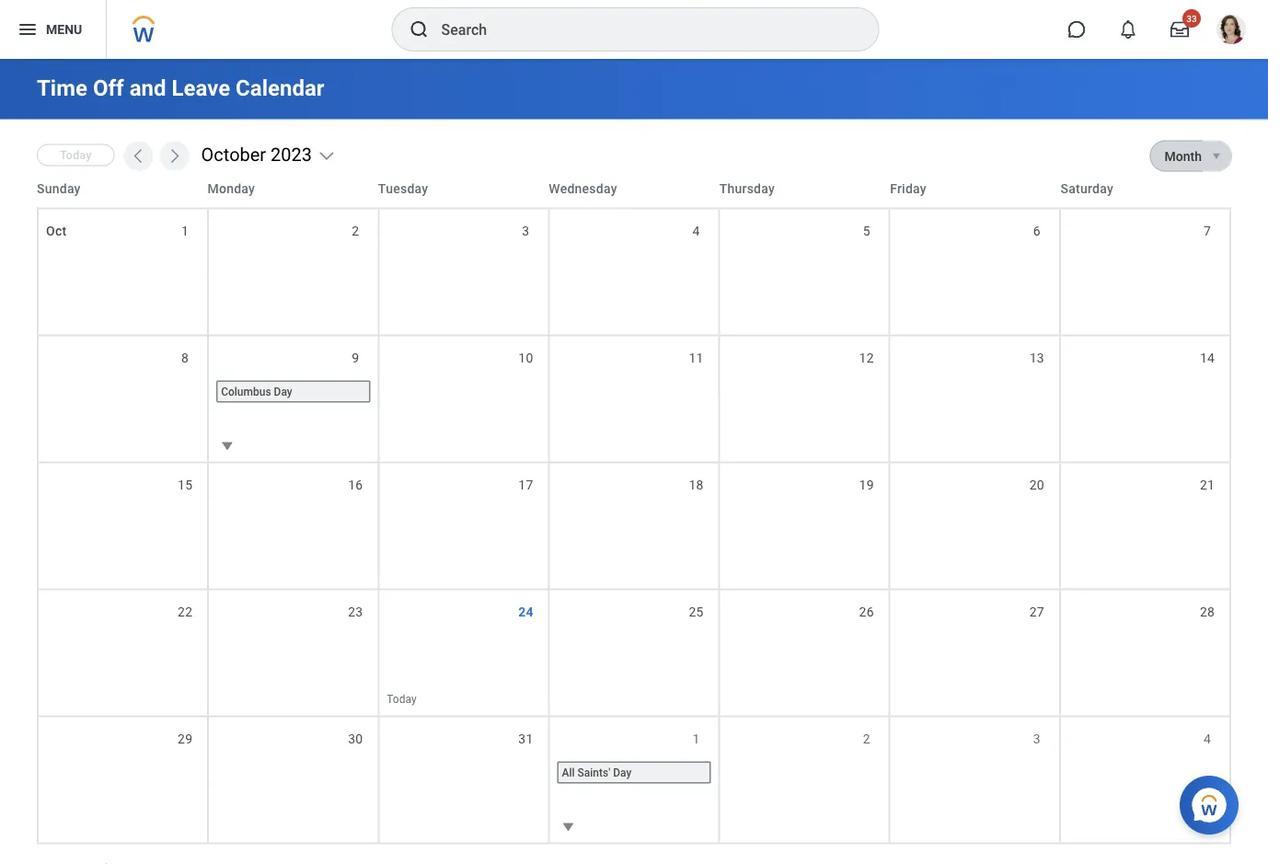 Task type: vqa. For each thing, say whether or not it's contained in the screenshot.
Liu
no



Task type: describe. For each thing, give the bounding box(es) containing it.
table inside time off and leave calendar main content
[[37, 171, 1232, 845]]

oct
[[46, 224, 67, 239]]

17
[[519, 478, 533, 493]]

28
[[1200, 605, 1215, 620]]

today tuesday, october 24, 2023 cell
[[379, 590, 550, 716]]

monday column header
[[207, 180, 378, 198]]

27
[[1030, 605, 1045, 620]]

33 button
[[1160, 9, 1201, 50]]

monday
[[207, 181, 255, 197]]

1 vertical spatial day
[[613, 766, 632, 779]]

18
[[689, 478, 704, 493]]

chevron left image
[[129, 147, 148, 165]]

row containing 29
[[37, 716, 1232, 843]]

row containing oct
[[37, 208, 1232, 335]]

inbox large image
[[1171, 20, 1189, 39]]

friday
[[890, 181, 927, 197]]

7
[[1204, 224, 1211, 239]]

all saints' day
[[562, 766, 632, 779]]

off
[[93, 75, 124, 101]]

time
[[37, 75, 87, 101]]

0 vertical spatial 2
[[352, 224, 359, 239]]

wednesday
[[549, 181, 617, 197]]

calendar application
[[37, 171, 1232, 845]]

row containing 15
[[37, 462, 1232, 589]]

16
[[348, 478, 363, 493]]

all
[[562, 766, 575, 779]]

october
[[201, 144, 266, 165]]

10
[[519, 351, 533, 366]]

9
[[352, 351, 359, 366]]

1 vertical spatial 2
[[863, 732, 871, 747]]

calendar
[[236, 75, 325, 101]]

5
[[863, 224, 871, 239]]

today inside today button
[[60, 148, 92, 162]]

chevron down image
[[318, 147, 336, 165]]

22
[[178, 605, 193, 620]]

2 vertical spatial caret down image
[[557, 816, 579, 838]]

sunday, october 1, 2023 cell
[[39, 209, 209, 335]]

october 2023
[[201, 144, 312, 165]]

Search Workday  search field
[[441, 9, 841, 50]]

0 horizontal spatial day
[[274, 385, 292, 398]]

21
[[1200, 478, 1215, 493]]

26
[[859, 605, 874, 620]]

search image
[[408, 18, 430, 40]]

12
[[859, 351, 874, 366]]

thursday
[[720, 181, 775, 197]]

8
[[181, 351, 189, 366]]

columbus
[[221, 385, 271, 398]]

0 horizontal spatial 4
[[693, 224, 700, 239]]



Task type: locate. For each thing, give the bounding box(es) containing it.
2023
[[271, 144, 312, 165]]

month button
[[1151, 141, 1202, 171]]

1 inside sunday, october 1, 2023 cell
[[181, 224, 189, 239]]

day right columbus
[[274, 385, 292, 398]]

0 horizontal spatial today
[[60, 148, 92, 162]]

1
[[181, 224, 189, 239], [693, 732, 700, 747]]

5 row from the top
[[37, 589, 1232, 716]]

1 vertical spatial 1
[[693, 732, 700, 747]]

1 vertical spatial 4
[[1204, 732, 1211, 747]]

13
[[1030, 351, 1045, 366]]

caret down image
[[1206, 149, 1228, 163], [216, 435, 239, 457], [557, 816, 579, 838]]

profile logan mcneil image
[[1217, 15, 1246, 48]]

1 horizontal spatial 2
[[863, 732, 871, 747]]

2 row from the top
[[37, 208, 1232, 335]]

notifications large image
[[1119, 20, 1138, 39]]

1 horizontal spatial caret down image
[[557, 816, 579, 838]]

1 row from the top
[[37, 171, 1232, 208]]

19
[[859, 478, 874, 493]]

33
[[1187, 13, 1197, 24]]

time off and leave calendar main content
[[0, 59, 1268, 861]]

row
[[37, 171, 1232, 208], [37, 208, 1232, 335], [37, 335, 1232, 462], [37, 462, 1232, 589], [37, 589, 1232, 716], [37, 716, 1232, 843]]

24
[[518, 605, 534, 620]]

justify image
[[17, 18, 39, 40]]

1 horizontal spatial today
[[387, 693, 417, 706]]

31
[[519, 732, 533, 747]]

today button
[[37, 144, 115, 166]]

1 horizontal spatial day
[[613, 766, 632, 779]]

0 vertical spatial 3
[[522, 224, 530, 239]]

tuesday
[[378, 181, 428, 197]]

25
[[689, 605, 704, 620]]

6 row from the top
[[37, 716, 1232, 843]]

today
[[60, 148, 92, 162], [387, 693, 417, 706]]

saturday
[[1061, 181, 1114, 197]]

15
[[178, 478, 193, 493]]

14
[[1200, 351, 1215, 366]]

6
[[1033, 224, 1041, 239]]

menu button
[[0, 0, 106, 59]]

1 vertical spatial today
[[387, 693, 417, 706]]

1 horizontal spatial 1
[[693, 732, 700, 747]]

caret down image down columbus
[[216, 435, 239, 457]]

1 vertical spatial 3
[[1033, 732, 1041, 747]]

0 horizontal spatial 3
[[522, 224, 530, 239]]

today inside the "today tuesday, october 24, 2023" cell
[[387, 693, 417, 706]]

wednesday column header
[[549, 180, 720, 198]]

sunday
[[37, 181, 81, 197]]

leave
[[172, 75, 230, 101]]

23
[[348, 605, 363, 620]]

row containing 8
[[37, 335, 1232, 462]]

0 vertical spatial day
[[274, 385, 292, 398]]

1 horizontal spatial 4
[[1204, 732, 1211, 747]]

tuesday column header
[[378, 180, 549, 198]]

day
[[274, 385, 292, 398], [613, 766, 632, 779]]

month
[[1165, 149, 1202, 164]]

2 horizontal spatial caret down image
[[1206, 149, 1228, 163]]

saints'
[[578, 766, 610, 779]]

sunday column header
[[37, 180, 207, 198]]

1 horizontal spatial 3
[[1033, 732, 1041, 747]]

columbus day
[[221, 385, 292, 398]]

row group
[[37, 208, 1232, 843]]

thursday column header
[[720, 180, 890, 198]]

caret down image down all
[[557, 816, 579, 838]]

29
[[178, 732, 193, 747]]

0 horizontal spatial 2
[[352, 224, 359, 239]]

4 row from the top
[[37, 462, 1232, 589]]

table containing sunday
[[37, 171, 1232, 845]]

2
[[352, 224, 359, 239], [863, 732, 871, 747]]

11
[[689, 351, 704, 366]]

0 vertical spatial today
[[60, 148, 92, 162]]

row containing 22
[[37, 589, 1232, 716]]

20
[[1030, 478, 1045, 493]]

0 vertical spatial caret down image
[[1206, 149, 1228, 163]]

0 vertical spatial 4
[[693, 224, 700, 239]]

chevron right image
[[165, 147, 184, 165]]

table
[[37, 171, 1232, 845]]

0 horizontal spatial 1
[[181, 224, 189, 239]]

4
[[693, 224, 700, 239], [1204, 732, 1211, 747]]

menu
[[46, 22, 82, 37]]

1 vertical spatial caret down image
[[216, 435, 239, 457]]

row containing sunday
[[37, 171, 1232, 208]]

day right saints'
[[613, 766, 632, 779]]

saturday column header
[[1061, 180, 1232, 198]]

30
[[348, 732, 363, 747]]

friday column header
[[890, 180, 1061, 198]]

3
[[522, 224, 530, 239], [1033, 732, 1041, 747]]

3 row from the top
[[37, 335, 1232, 462]]

0 vertical spatial 1
[[181, 224, 189, 239]]

0 horizontal spatial caret down image
[[216, 435, 239, 457]]

and
[[129, 75, 166, 101]]

row group containing oct
[[37, 208, 1232, 843]]

caret down image right month
[[1206, 149, 1228, 163]]

row group inside calendar application
[[37, 208, 1232, 843]]

time off and leave calendar
[[37, 75, 325, 101]]



